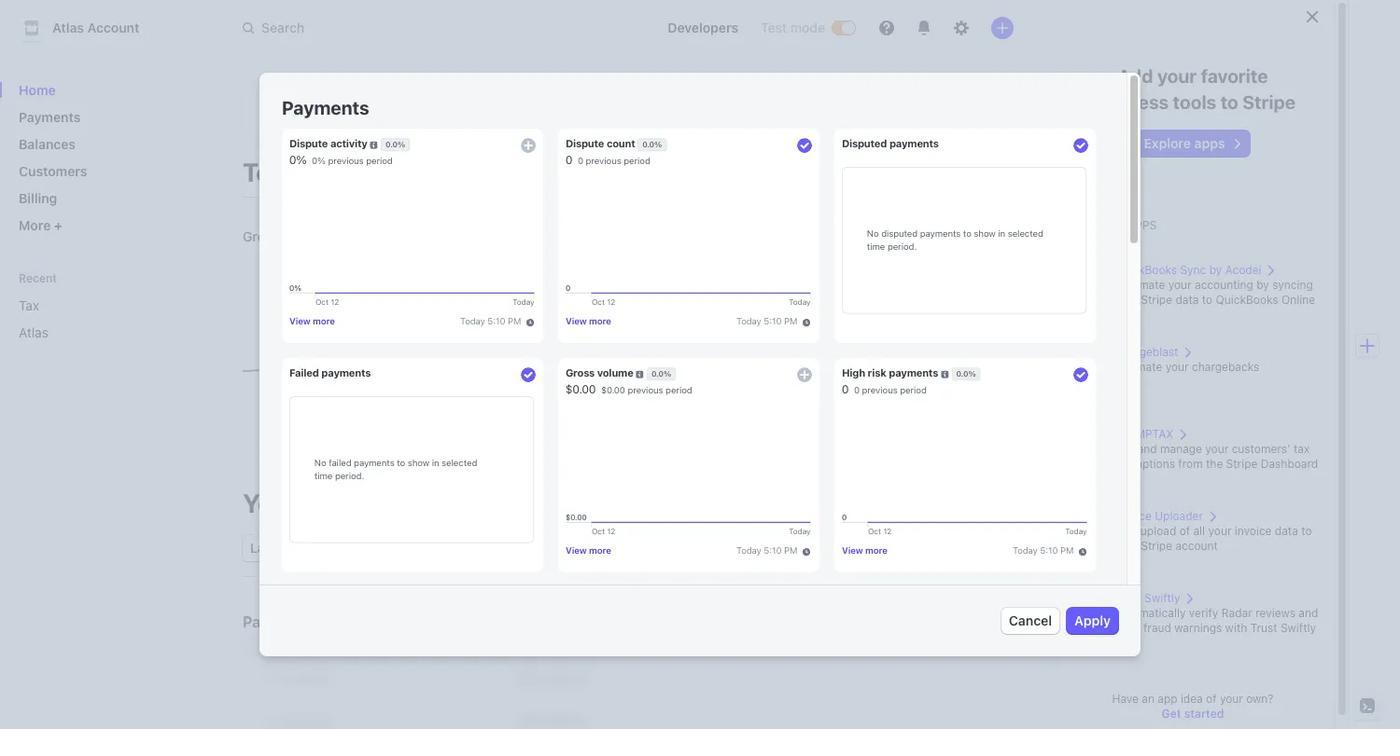 Task type: locate. For each thing, give the bounding box(es) containing it.
0 horizontal spatial quickbooks
[[1115, 263, 1177, 277]]

2 vertical spatial atlas
[[19, 325, 48, 341]]

from
[[1178, 457, 1203, 471]]

home link
[[11, 75, 190, 105]]

data inside bulk upload of all your invoice data to your stripe account
[[1275, 525, 1298, 539]]

recent
[[19, 272, 57, 286]]

sync
[[1180, 263, 1206, 277]]

exemptions
[[1115, 457, 1175, 471]]

uploader
[[1155, 510, 1203, 524]]

fraud
[[1143, 622, 1171, 636]]

1 horizontal spatial $0.00
[[717, 640, 752, 656]]

warnings
[[1175, 622, 1222, 636]]

atlas inside stripe atlas application complete the application to continue setting up your company.
[[324, 91, 355, 106]]

2 horizontal spatial atlas
[[324, 91, 355, 106]]

complete
[[284, 108, 342, 124]]

continue
[[454, 108, 506, 124]]

1 vertical spatial quickbooks
[[1216, 293, 1278, 307]]

1 vertical spatial and
[[1299, 607, 1318, 621]]

account
[[1176, 540, 1218, 554]]

0 vertical spatial quickbooks
[[1115, 263, 1177, 277]]

trust
[[1115, 592, 1141, 606], [1250, 622, 1277, 636]]

0 vertical spatial swiftly
[[1145, 592, 1180, 606]]

by down acodei
[[1257, 278, 1269, 292]]

trust up automatically
[[1115, 592, 1141, 606]]

0 vertical spatial add
[[1118, 65, 1153, 87]]

to inside stripe atlas application complete the application to continue setting up your company.
[[438, 108, 450, 124]]

quickbooks
[[1115, 263, 1177, 277], [1216, 293, 1278, 307]]

0 vertical spatial application
[[359, 91, 427, 106]]

atlas
[[52, 20, 84, 35], [324, 91, 355, 106], [19, 325, 48, 341]]

1 horizontal spatial the
[[1206, 457, 1223, 471]]

to left continue
[[438, 108, 450, 124]]

atlas up complete
[[324, 91, 355, 106]]

figure
[[243, 279, 744, 372], [243, 279, 744, 372]]

1 horizontal spatial quickbooks
[[1216, 293, 1278, 307]]

to
[[1221, 91, 1238, 113], [438, 108, 450, 124], [1202, 293, 1213, 307], [1301, 525, 1312, 539], [540, 541, 552, 557]]

add for add your favorite business tools to stripe
[[1118, 65, 1153, 87]]

trust swiftly image
[[1066, 592, 1103, 629]]

1 vertical spatial of
[[1206, 693, 1217, 707]]

apply button
[[1067, 608, 1118, 635]]

add up business
[[1118, 65, 1153, 87]]

7
[[280, 540, 287, 556]]

by up "accounting"
[[1209, 263, 1222, 277]]

data right invoice
[[1275, 525, 1298, 539]]

of
[[1180, 525, 1190, 539], [1206, 693, 1217, 707]]

stripe inside add your favorite business tools to stripe
[[1243, 91, 1296, 113]]

quickbooks up automate
[[1115, 263, 1177, 277]]

1 vertical spatial data
[[1275, 525, 1298, 539]]

1 vertical spatial period
[[811, 640, 849, 656]]

1 horizontal spatial add
[[1118, 65, 1153, 87]]

mode
[[790, 20, 825, 35]]

stripe
[[284, 91, 321, 106], [1243, 91, 1296, 113], [1141, 293, 1172, 307], [1226, 457, 1258, 471], [1141, 540, 1172, 554]]

edit button
[[957, 536, 1014, 562]]

application left continue
[[369, 108, 435, 124]]

to right invoice
[[1301, 525, 1312, 539]]

0 vertical spatial the
[[345, 108, 365, 124]]

dashboard
[[1261, 457, 1318, 471]]

0 horizontal spatial data
[[1176, 293, 1199, 307]]

1 vertical spatial swiftly
[[1281, 622, 1316, 636]]

automate your accounting by syncing your stripe data to quickbooks online
[[1115, 278, 1315, 307]]

swiftly
[[1145, 592, 1180, 606], [1281, 622, 1316, 636]]

0 horizontal spatial the
[[345, 108, 365, 124]]

chargebacks
[[1192, 360, 1259, 374]]

data down quickbooks sync by acodei
[[1176, 293, 1199, 307]]

1 horizontal spatial atlas
[[52, 20, 84, 35]]

started
[[1184, 708, 1224, 722]]

0 vertical spatial period
[[624, 540, 663, 556]]

1 horizontal spatial swiftly
[[1281, 622, 1316, 636]]

add left edit "button"
[[917, 540, 943, 556]]

the right from
[[1206, 457, 1223, 471]]

chargeblast image
[[1066, 345, 1103, 383]]

atlas down tax
[[19, 325, 48, 341]]

payments grid
[[243, 660, 591, 730]]

1 vertical spatial add
[[917, 540, 943, 556]]

company.
[[604, 108, 661, 124]]

by inside automate your accounting by syncing your stripe data to quickbooks online
[[1257, 278, 1269, 292]]

1 vertical spatial trust
[[1250, 622, 1277, 636]]

stripe down automate
[[1141, 293, 1172, 307]]

your left own?
[[1220, 693, 1243, 707]]

atlas inside recent element
[[19, 325, 48, 341]]

0 horizontal spatial add
[[917, 540, 943, 556]]

the inside stripe atlas application complete the application to continue setting up your company.
[[345, 108, 365, 124]]

swiftly down reviews
[[1281, 622, 1316, 636]]

stripe down favorite
[[1243, 91, 1296, 113]]

your right up on the left
[[573, 108, 600, 124]]

app
[[1158, 693, 1178, 707]]

to inside bulk upload of all your invoice data to your stripe account
[[1301, 525, 1312, 539]]

0 horizontal spatial period
[[624, 540, 663, 556]]

online
[[1282, 293, 1315, 307]]

and inside see and manage your customers' tax exemptions from the stripe dashboard
[[1138, 442, 1157, 456]]

payments
[[282, 97, 369, 119], [19, 109, 81, 125], [243, 614, 314, 631]]

reviews
[[1256, 607, 1296, 621]]

your up 'tools'
[[1157, 65, 1197, 87]]

1 horizontal spatial of
[[1206, 693, 1217, 707]]

payments up balances
[[19, 109, 81, 125]]

to down "accounting"
[[1202, 293, 1213, 307]]

1 horizontal spatial oct
[[421, 540, 443, 556]]

exemptax image
[[1066, 428, 1103, 465]]

the right complete
[[345, 108, 365, 124]]

application
[[359, 91, 427, 106], [369, 108, 435, 124]]

trust inside automatically verify radar reviews and early fraud warnings with trust swiftly
[[1250, 622, 1277, 636]]

of up started at the right bottom of page
[[1206, 693, 1217, 707]]

swiftly up automatically
[[1145, 592, 1180, 606]]

balances
[[19, 136, 76, 152]]

1 horizontal spatial data
[[1275, 525, 1298, 539]]

0 vertical spatial data
[[1176, 293, 1199, 307]]

add inside add your favorite business tools to stripe
[[1118, 65, 1153, 87]]

balances link
[[11, 129, 190, 160]]

stripe down upload
[[1141, 540, 1172, 554]]

acodei
[[1225, 263, 1262, 277]]

1 horizontal spatial period
[[811, 640, 849, 656]]

apps
[[1127, 218, 1157, 232]]

recent navigation links element
[[0, 271, 205, 348]]

have
[[1112, 693, 1139, 707]]

1 vertical spatial atlas
[[324, 91, 355, 106]]

atlas account
[[52, 20, 139, 35]]

customers link
[[11, 156, 190, 187]]

stripe up complete
[[284, 91, 321, 106]]

explore apps link
[[1136, 131, 1249, 157]]

0 horizontal spatial and
[[1138, 442, 1157, 456]]

application down search search field
[[359, 91, 427, 106]]

compared
[[476, 541, 537, 557]]

developers
[[668, 20, 738, 35]]

payments right svg image
[[282, 97, 369, 119]]

0 vertical spatial of
[[1180, 525, 1190, 539]]

automatically
[[1115, 607, 1186, 621]]

add inside button
[[917, 540, 943, 556]]

to inside automate your accounting by syncing your stripe data to quickbooks online
[[1202, 293, 1213, 307]]

period inside $0.00 $0.00 previous period
[[811, 640, 849, 656]]

exemptax
[[1115, 428, 1174, 442]]

0 vertical spatial and
[[1138, 442, 1157, 456]]

syncing
[[1272, 278, 1313, 292]]

oct left '18'
[[421, 540, 443, 556]]

payments inside the 'core navigation links' element
[[19, 109, 81, 125]]

stripe inside see and manage your customers' tax exemptions from the stripe dashboard
[[1226, 457, 1258, 471]]

0 vertical spatial atlas
[[52, 20, 84, 35]]

days
[[291, 540, 320, 556]]

an
[[1142, 693, 1155, 707]]

1 horizontal spatial by
[[1257, 278, 1269, 292]]

1 vertical spatial by
[[1257, 278, 1269, 292]]

–
[[413, 540, 421, 556]]

toolbar
[[893, 536, 1014, 562]]

recent element
[[0, 290, 205, 348]]

customers'
[[1232, 442, 1291, 456]]

1 horizontal spatial trust
[[1250, 622, 1277, 636]]

all
[[1193, 525, 1205, 539]]

1 horizontal spatial and
[[1299, 607, 1318, 621]]

0 horizontal spatial atlas
[[19, 325, 48, 341]]

1 oct from the left
[[373, 540, 395, 556]]

stripe inside bulk upload of all your invoice data to your stripe account
[[1141, 540, 1172, 554]]

data
[[1176, 293, 1199, 307], [1275, 525, 1298, 539]]

compared to
[[476, 541, 552, 557]]

0 horizontal spatial oct
[[373, 540, 395, 556]]

your inside have an app idea of your own? get started
[[1220, 693, 1243, 707]]

and up exemptions
[[1138, 442, 1157, 456]]

$22,000.00
[[515, 713, 591, 729]]

0 horizontal spatial swiftly
[[1145, 592, 1180, 606]]

trust down reviews
[[1250, 622, 1277, 636]]

tax
[[19, 298, 39, 314]]

your down automate
[[1115, 293, 1138, 307]]

and right reviews
[[1299, 607, 1318, 621]]

1 vertical spatial the
[[1206, 457, 1223, 471]]

0 horizontal spatial trust
[[1115, 592, 1141, 606]]

explore
[[1144, 135, 1191, 151]]

apps
[[1194, 135, 1225, 151]]

—
[[782, 378, 797, 400]]

atlas inside button
[[52, 20, 84, 35]]

0 horizontal spatial by
[[1209, 263, 1222, 277]]

12
[[399, 540, 413, 556]]

your down chargeblast
[[1166, 360, 1189, 374]]

0 vertical spatial trust
[[1115, 592, 1141, 606]]

with
[[1225, 622, 1247, 636]]

previous
[[567, 540, 620, 556]]

to down favorite
[[1221, 91, 1238, 113]]

stripe down the customers'
[[1226, 457, 1258, 471]]

eliminate your chargebacks
[[1115, 360, 1259, 374]]

atlas left account
[[52, 20, 84, 35]]

quickbooks sync by acodei
[[1115, 263, 1262, 277]]

add
[[1118, 65, 1153, 87], [917, 540, 943, 556]]

radar
[[1222, 607, 1252, 621]]

data inside automate your accounting by syncing your stripe data to quickbooks online
[[1176, 293, 1199, 307]]

of left the all
[[1180, 525, 1190, 539]]

oct left 12
[[373, 540, 395, 556]]

your right manage
[[1205, 442, 1229, 456]]

payments link
[[11, 102, 190, 133]]

your right the all
[[1208, 525, 1232, 539]]

quickbooks down "accounting"
[[1216, 293, 1278, 307]]

your down bulk
[[1115, 540, 1138, 554]]

cancel
[[1009, 613, 1052, 629]]

of inside bulk upload of all your invoice data to your stripe account
[[1180, 525, 1190, 539]]

0 horizontal spatial of
[[1180, 525, 1190, 539]]



Task type: vqa. For each thing, say whether or not it's contained in the screenshot.
the Collection to the bottom
no



Task type: describe. For each thing, give the bounding box(es) containing it.
0 horizontal spatial $0.00
[[666, 638, 709, 657]]

core navigation links element
[[11, 75, 190, 241]]

quickbooks sync by acodei image
[[1066, 263, 1103, 301]]

stripe inside automate your accounting by syncing your stripe data to quickbooks online
[[1141, 293, 1172, 307]]

1 vertical spatial application
[[369, 108, 435, 124]]

see
[[1115, 442, 1134, 456]]

tax link
[[11, 290, 164, 321]]

0 vertical spatial by
[[1209, 263, 1222, 277]]

atlas for atlas account
[[52, 20, 84, 35]]

2 oct from the left
[[421, 540, 443, 556]]

tax
[[1294, 442, 1310, 456]]

last 7 days
[[250, 540, 320, 556]]

more
[[19, 217, 54, 233]]

previous
[[755, 640, 807, 656]]

idea
[[1181, 693, 1203, 707]]

eliminate
[[1115, 360, 1162, 374]]

account
[[87, 20, 139, 35]]

up
[[555, 108, 570, 124]]

invoice
[[1115, 510, 1152, 524]]

see and manage your customers' tax exemptions from the stripe dashboard
[[1115, 442, 1318, 471]]

invoice
[[1235, 525, 1272, 539]]

payments down 7
[[243, 614, 314, 631]]

customers
[[19, 163, 87, 179]]

your
[[243, 488, 298, 519]]

payouts —
[[782, 355, 831, 400]]

the inside see and manage your customers' tax exemptions from the stripe dashboard
[[1206, 457, 1223, 471]]

billing link
[[11, 183, 190, 214]]

your inside stripe atlas application complete the application to continue setting up your company.
[[573, 108, 600, 124]]

Search search field
[[231, 11, 638, 45]]

add your favorite business tools to stripe
[[1090, 65, 1296, 113]]

get started link
[[1162, 708, 1224, 722]]

apply
[[1074, 613, 1111, 629]]

payouts
[[782, 355, 831, 371]]

invoice uploader image
[[1066, 510, 1103, 547]]

previous period button
[[560, 536, 690, 562]]

toolbar containing add
[[893, 536, 1014, 562]]

bulk
[[1115, 525, 1137, 539]]

upload
[[1140, 525, 1176, 539]]

add button
[[893, 536, 950, 562]]

quickbooks inside automate your accounting by syncing your stripe data to quickbooks online
[[1216, 293, 1278, 307]]

$0.00 $0.00 previous period
[[666, 638, 849, 657]]

favorite
[[1201, 65, 1268, 87]]

last 7 days button
[[243, 536, 346, 562]]

atlas account button
[[19, 15, 158, 41]]

stripe atlas application complete the application to continue setting up your company.
[[284, 91, 661, 124]]

svg image
[[261, 93, 273, 105]]

featured apps
[[1066, 218, 1157, 232]]

last
[[250, 540, 277, 556]]

your inside see and manage your customers' tax exemptions from the stripe dashboard
[[1205, 442, 1229, 456]]

have an app idea of your own? get started
[[1112, 693, 1274, 722]]

$25,000.00
[[515, 672, 591, 687]]

to inside add your favorite business tools to stripe
[[1221, 91, 1238, 113]]

cancel button
[[1001, 608, 1060, 635]]

atlas for atlas link
[[19, 325, 48, 341]]

featured
[[1066, 218, 1124, 232]]

gross volume
[[243, 229, 327, 245]]

swiftly inside automatically verify radar reviews and early fraud warnings with trust swiftly
[[1281, 622, 1316, 636]]

atlas link
[[11, 317, 164, 348]]

stripe inside stripe atlas application complete the application to continue setting up your company.
[[284, 91, 321, 106]]

add for add
[[917, 540, 943, 556]]

payments alert dialog
[[259, 73, 1141, 730]]

your inside add your favorite business tools to stripe
[[1157, 65, 1197, 87]]

oct 12 – oct 18
[[373, 540, 461, 556]]

test
[[761, 20, 787, 35]]

your down quickbooks sync by acodei
[[1168, 278, 1192, 292]]

bulk upload of all your invoice data to your stripe account
[[1115, 525, 1312, 554]]

payments inside alert dialog
[[282, 97, 369, 119]]

and inside automatically verify radar reviews and early fraud warnings with trust swiftly
[[1299, 607, 1318, 621]]

automate
[[1115, 278, 1165, 292]]

home
[[19, 82, 56, 98]]

get
[[1162, 708, 1181, 722]]

chargeblast
[[1115, 345, 1178, 359]]

balance
[[812, 229, 861, 245]]

trust swiftly
[[1115, 592, 1180, 606]]

manage
[[1160, 442, 1202, 456]]

business
[[1090, 91, 1169, 113]]

of inside have an app idea of your own? get started
[[1206, 693, 1217, 707]]

explore apps
[[1144, 135, 1225, 151]]

edit
[[982, 540, 1006, 556]]

to right compared at the bottom of the page
[[540, 541, 552, 557]]

billing
[[19, 190, 57, 206]]

verify
[[1189, 607, 1218, 621]]

gross
[[243, 229, 279, 245]]

today
[[243, 157, 316, 188]]

18
[[446, 540, 461, 556]]

accounting
[[1195, 278, 1253, 292]]

early
[[1115, 622, 1140, 636]]

$0.00 inside $0.00 $0.00 previous period
[[717, 640, 752, 656]]

invoice uploader
[[1115, 510, 1203, 524]]

automatically verify radar reviews and early fraud warnings with trust swiftly
[[1115, 607, 1318, 636]]

usd
[[782, 229, 809, 245]]

volume
[[282, 229, 327, 245]]

developers link
[[660, 13, 746, 43]]

tools
[[1173, 91, 1216, 113]]

search
[[261, 20, 304, 35]]

overview
[[304, 488, 414, 519]]

period inside popup button
[[624, 540, 663, 556]]

your overview
[[243, 488, 414, 519]]



